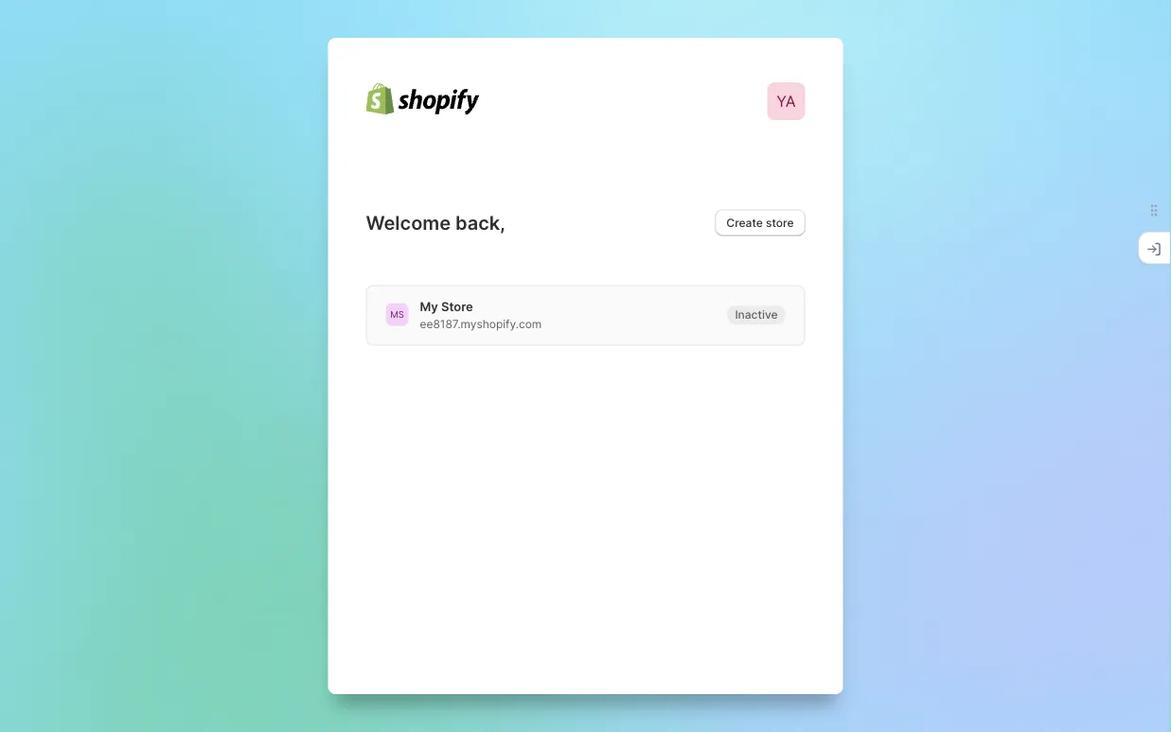 Task type: vqa. For each thing, say whether or not it's contained in the screenshot.
Shopify image
yes



Task type: describe. For each thing, give the bounding box(es) containing it.
welcome back,
[[366, 211, 506, 234]]

ee8187.myshopify.com
[[420, 317, 542, 331]]

inactive
[[735, 308, 778, 322]]

create store button
[[715, 210, 805, 236]]

my
[[420, 300, 438, 314]]

my store ee8187.myshopify.com
[[420, 300, 542, 331]]

my store image
[[386, 303, 409, 326]]

store
[[441, 300, 473, 314]]

create
[[726, 216, 763, 230]]



Task type: locate. For each thing, give the bounding box(es) containing it.
shopify image
[[366, 83, 480, 115]]

create store
[[726, 216, 794, 230]]

welcome
[[366, 211, 451, 234]]

store
[[766, 216, 794, 230]]

back,
[[455, 211, 506, 234]]



